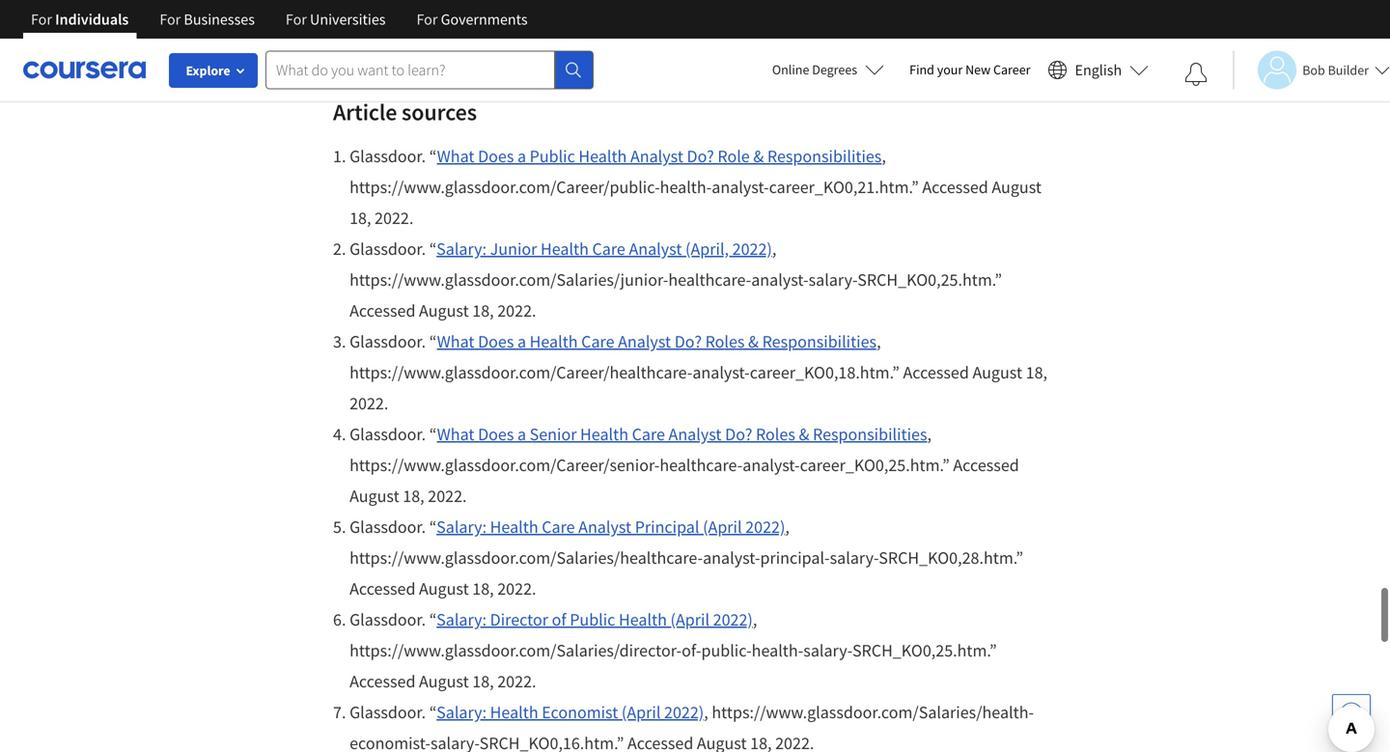Task type: vqa. For each thing, say whether or not it's contained in the screenshot.
Careers
no



Task type: describe. For each thing, give the bounding box(es) containing it.
, https://www.glassdoor.com/career/healthcare-analyst-career_ko0,18.htm." accessed august 18, 2022.
[[350, 331, 1048, 414]]

universities
[[310, 10, 386, 29]]

glassdoor. " salary: health care analyst principal (april 2022)
[[350, 516, 785, 538]]

srch_ko0,25.htm." inside , https://www.glassdoor.com/salaries/junior-healthcare-analyst-salary-srch_ko0,25.htm." accessed august 18, 2022.
[[858, 269, 1002, 291]]

, for salary: health economist (april 2022)
[[704, 701, 708, 723]]

, https://www.glassdoor.com/salaries/health- economist-salary-srch_ko0,16.htm." accessed august 18, 2022.
[[350, 701, 1034, 752]]

. for 4
[[342, 423, 346, 445]]

list item containing 6
[[333, 604, 1057, 697]]

economist-
[[350, 732, 431, 752]]

18, inside , https://www.glassdoor.com/career/healthcare-analyst-career_ko0,18.htm." accessed august 18, 2022.
[[1026, 362, 1048, 383]]

18, inside , https://www.glassdoor.com/career/public-health-analyst-career_ko0,21.htm." accessed august 18, 2022.
[[350, 207, 371, 229]]

care down , https://www.glassdoor.com/career/healthcare-analyst-career_ko0,18.htm." accessed august 18, 2022.
[[632, 423, 665, 445]]

2 vertical spatial responsibilities
[[813, 423, 927, 445]]

salary: for salary: health economist (april 2022)
[[437, 701, 487, 723]]

does for public
[[478, 145, 514, 167]]

article sources
[[333, 98, 477, 126]]

, https://www.glassdoor.com/salaries/junior-healthcare-analyst-salary-srch_ko0,25.htm." accessed august 18, 2022.
[[350, 238, 1002, 321]]

list containing 1
[[333, 141, 1057, 752]]

7 .
[[333, 701, 350, 723]]

care up https://www.glassdoor.com/salaries/healthcare-
[[542, 516, 575, 538]]

august inside , https://www.glassdoor.com/salaries/director-of-public-health-salary-srch_ko0,25.htm." accessed august 18, 2022.
[[419, 671, 469, 692]]

healthcare- for analyst
[[660, 454, 743, 476]]

senior
[[530, 423, 577, 445]]

online degrees button
[[757, 48, 900, 91]]

does for health
[[478, 331, 514, 352]]

glassdoor. " what does a senior health care analyst do? roles & responsibilities
[[350, 423, 927, 445]]

salary: health economist (april 2022) link
[[437, 701, 704, 723]]

glassdoor. for , https://www.glassdoor.com/career/healthcare-analyst-career_ko0,18.htm." accessed august 18, 2022.
[[350, 331, 426, 352]]

analyst- inside , https://www.glassdoor.com/career/healthcare-analyst-career_ko0,18.htm." accessed august 18, 2022.
[[693, 362, 750, 383]]

for universities
[[286, 10, 386, 29]]

do? for role
[[687, 145, 714, 167]]

online
[[772, 61, 809, 78]]

health right junior
[[541, 238, 589, 260]]

" for what does a health care analyst do? roles & responsibilities
[[429, 331, 437, 352]]

health- inside , https://www.glassdoor.com/salaries/director-of-public-health-salary-srch_ko0,25.htm." accessed august 18, 2022.
[[752, 640, 804, 661]]

18, inside , https://www.glassdoor.com/salaries/director-of-public-health-salary-srch_ko0,25.htm." accessed august 18, 2022.
[[472, 671, 494, 692]]

, for what does a public health analyst do? role & responsibilities
[[882, 145, 886, 167]]

help center image
[[1340, 702, 1363, 725]]

2022) for glassdoor. " salary: director of public health (april 2022)
[[713, 609, 753, 630]]

for businesses
[[160, 10, 255, 29]]

4
[[333, 423, 342, 445]]

" for salary: director of public health (april 2022)
[[429, 609, 437, 630]]

for individuals
[[31, 10, 129, 29]]

august inside , https://www.glassdoor.com/salaries/health- economist-salary-srch_ko0,16.htm." accessed august 18, 2022.
[[697, 732, 747, 752]]

& for roles
[[748, 331, 759, 352]]

governments
[[441, 10, 528, 29]]

a for public
[[517, 145, 526, 167]]

, for what does a health care analyst do? roles & responsibilities
[[877, 331, 881, 352]]

care up "https://www.glassdoor.com/career/healthcare-"
[[581, 331, 615, 352]]

career_ko0,18.htm."
[[750, 362, 900, 383]]

salary: for salary: junior health care analyst (april, 2022)
[[437, 238, 487, 260]]

english button
[[1040, 39, 1157, 101]]

health right senior
[[580, 423, 629, 445]]

salary: for salary: director of public health (april 2022)
[[437, 609, 487, 630]]

salary: health care analyst principal (april 2022) link
[[437, 516, 785, 538]]

salary: director of public health (april 2022) link
[[437, 609, 753, 630]]

2022. inside , https://www.glassdoor.com/career/healthcare-analyst-career_ko0,18.htm." accessed august 18, 2022.
[[350, 392, 388, 414]]

public-
[[701, 640, 752, 661]]

, https://www.glassdoor.com/salaries/healthcare-analyst-principal-salary-srch_ko0,28.htm." accessed august 18, 2022.
[[350, 516, 1023, 600]]

18, inside , https://www.glassdoor.com/salaries/healthcare-analyst-principal-salary-srch_ko0,28.htm." accessed august 18, 2022.
[[472, 578, 494, 600]]

(april for https://www.glassdoor.com/salaries/healthcare-
[[703, 516, 742, 538]]

, for salary: junior health care analyst (april, 2022)
[[772, 238, 777, 260]]

3
[[333, 331, 342, 352]]

principal-
[[760, 547, 830, 569]]

2 vertical spatial &
[[799, 423, 809, 445]]

role
[[718, 145, 750, 167]]

accessed inside , https://www.glassdoor.com/career/senior-healthcare-analyst-career_ko0,25.htm." accessed august 18, 2022.
[[953, 454, 1019, 476]]

find
[[910, 61, 935, 78]]

list item containing 1
[[333, 141, 1057, 234]]

salary- inside , https://www.glassdoor.com/salaries/health- economist-salary-srch_ko0,16.htm." accessed august 18, 2022.
[[431, 732, 479, 752]]

public for of
[[570, 609, 615, 630]]

what for what does a health care analyst do? roles & responsibilities
[[437, 331, 474, 352]]

, https://www.glassdoor.com/career/public-health-analyst-career_ko0,21.htm." accessed august 18, 2022.
[[350, 145, 1042, 229]]

builder
[[1328, 61, 1369, 79]]

2022) for glassdoor. " salary: junior health care analyst (april, 2022)
[[732, 238, 772, 260]]

public for a
[[530, 145, 575, 167]]

salary- inside , https://www.glassdoor.com/salaries/healthcare-analyst-principal-salary-srch_ko0,28.htm." accessed august 18, 2022.
[[830, 547, 879, 569]]

6
[[333, 609, 342, 630]]

glassdoor. " salary: health economist (april 2022)
[[350, 701, 704, 723]]

list item containing 4
[[333, 419, 1057, 512]]

health up "https://www.glassdoor.com/career/healthcare-"
[[530, 331, 578, 352]]

7
[[333, 701, 342, 723]]

2 vertical spatial do?
[[725, 423, 752, 445]]

analyst- for analyst
[[743, 454, 800, 476]]

principal
[[635, 516, 699, 538]]

what does a health care analyst do? roles & responsibilities link
[[437, 331, 877, 352]]

2022. inside , https://www.glassdoor.com/salaries/junior-healthcare-analyst-salary-srch_ko0,25.htm." accessed august 18, 2022.
[[497, 300, 536, 321]]

economist
[[542, 701, 618, 723]]

of
[[552, 609, 566, 630]]

srch_ko0,28.htm."
[[879, 547, 1023, 569]]

https://www.glassdoor.com/salaries/junior-
[[350, 269, 668, 291]]

of-
[[682, 640, 701, 661]]

healthcare- for 2022)
[[668, 269, 751, 291]]

sources
[[402, 98, 477, 126]]

2
[[333, 238, 342, 260]]

https://www.glassdoor.com/career/senior-
[[350, 454, 660, 476]]

accessed inside , https://www.glassdoor.com/salaries/health- economist-salary-srch_ko0,16.htm." accessed august 18, 2022.
[[627, 732, 694, 752]]

list item containing 5
[[333, 512, 1057, 604]]

for for universities
[[286, 10, 307, 29]]

health up the salary: junior health care analyst (april, 2022) link
[[579, 145, 627, 167]]

degrees
[[812, 61, 857, 78]]

care up glassdoor. " what does a health care analyst do? roles & responsibilities
[[592, 238, 625, 260]]

junior
[[490, 238, 537, 260]]

& for role
[[753, 145, 764, 167]]

online degrees
[[772, 61, 857, 78]]

glassdoor. " what does a public health analyst do? role & responsibilities
[[350, 145, 882, 167]]

srch_ko0,25.htm." inside , https://www.glassdoor.com/salaries/director-of-public-health-salary-srch_ko0,25.htm." accessed august 18, 2022.
[[852, 640, 997, 661]]

explore
[[186, 62, 230, 79]]

analyst left role
[[630, 145, 683, 167]]

glassdoor. for , https://www.glassdoor.com/salaries/healthcare-analyst-principal-salary-srch_ko0,28.htm." accessed august 18, 2022.
[[350, 516, 426, 538]]

https://www.glassdoor.com/salaries/health-
[[712, 701, 1034, 723]]

glassdoor. for , https://www.glassdoor.com/career/senior-healthcare-analyst-career_ko0,25.htm." accessed august 18, 2022.
[[350, 423, 426, 445]]

. for 3
[[342, 331, 346, 352]]



Task type: locate. For each thing, give the bounding box(es) containing it.
,
[[882, 145, 886, 167], [772, 238, 777, 260], [877, 331, 881, 352], [927, 423, 932, 445], [785, 516, 790, 538], [753, 609, 757, 630], [704, 701, 708, 723]]

list item
[[333, 141, 1057, 234], [333, 234, 1057, 326], [333, 326, 1057, 419], [333, 419, 1057, 512], [333, 512, 1057, 604], [333, 604, 1057, 697], [333, 697, 1057, 752]]

"
[[429, 145, 437, 167], [429, 238, 437, 260], [429, 331, 437, 352], [429, 423, 437, 445], [429, 516, 437, 538], [429, 609, 437, 630], [429, 701, 437, 723]]

srch_ko0,16.htm."
[[479, 732, 624, 752]]

health up srch_ko0,16.htm."
[[490, 701, 538, 723]]

5 glassdoor. from the top
[[350, 516, 426, 538]]

individuals
[[55, 10, 129, 29]]

responsibilities up the career_ko0,21.htm."
[[767, 145, 882, 167]]

a up "https://www.glassdoor.com/career/healthcare-"
[[517, 331, 526, 352]]

1 horizontal spatial health-
[[752, 640, 804, 661]]

, up the career_ko0,21.htm."
[[882, 145, 886, 167]]

" up https://www.glassdoor.com/career/senior-
[[429, 423, 437, 445]]

2022. inside , https://www.glassdoor.com/salaries/director-of-public-health-salary-srch_ko0,25.htm." accessed august 18, 2022.
[[497, 671, 536, 692]]

5 " from the top
[[429, 516, 437, 538]]

roles down , https://www.glassdoor.com/salaries/junior-healthcare-analyst-salary-srch_ko0,25.htm." accessed august 18, 2022.
[[705, 331, 745, 352]]

2022) for glassdoor. " salary: health care analyst principal (april 2022)
[[745, 516, 785, 538]]

1 vertical spatial public
[[570, 609, 615, 630]]

" for salary: health care analyst principal (april 2022)
[[429, 516, 437, 538]]

2 glassdoor. from the top
[[350, 238, 426, 260]]

4 salary: from the top
[[437, 701, 487, 723]]

list item up (april,
[[333, 141, 1057, 234]]

1 vertical spatial health-
[[752, 640, 804, 661]]

list item up 'principal'
[[333, 419, 1057, 512]]

, https://www.glassdoor.com/salaries/director-of-public-health-salary-srch_ko0,25.htm." accessed august 18, 2022.
[[350, 609, 997, 692]]

0 vertical spatial srch_ko0,25.htm."
[[858, 269, 1002, 291]]

1 glassdoor. from the top
[[350, 145, 426, 167]]

salary: down https://www.glassdoor.com/salaries/director-
[[437, 701, 487, 723]]

for left businesses
[[160, 10, 181, 29]]

" for what does a public health analyst do? role & responsibilities
[[429, 145, 437, 167]]

analyst- for do?
[[712, 176, 769, 198]]

, inside , https://www.glassdoor.com/career/healthcare-analyst-career_ko0,18.htm." accessed august 18, 2022.
[[877, 331, 881, 352]]

do?
[[687, 145, 714, 167], [675, 331, 702, 352], [725, 423, 752, 445]]

show notifications image
[[1185, 63, 1208, 86]]

7 " from the top
[[429, 701, 437, 723]]

article
[[333, 98, 397, 126]]

accessed inside , https://www.glassdoor.com/salaries/director-of-public-health-salary-srch_ko0,25.htm." accessed august 18, 2022.
[[350, 671, 416, 692]]

list
[[333, 0, 1057, 22], [333, 141, 1057, 752]]

roles
[[705, 331, 745, 352], [756, 423, 795, 445]]

6 list item from the top
[[333, 604, 1057, 697]]

1 salary: from the top
[[437, 238, 487, 260]]

responsibilities for glassdoor. " what does a health care analyst do? roles & responsibilities
[[762, 331, 877, 352]]

for up what do you want to learn? 'text box'
[[417, 10, 438, 29]]

healthcare- down 'what does a senior health care analyst do? roles & responsibilities' link
[[660, 454, 743, 476]]

august inside , https://www.glassdoor.com/salaries/junior-healthcare-analyst-salary-srch_ko0,25.htm." accessed august 18, 2022.
[[419, 300, 469, 321]]

healthcare-
[[668, 269, 751, 291], [660, 454, 743, 476]]

1 horizontal spatial roles
[[756, 423, 795, 445]]

1 a from the top
[[517, 145, 526, 167]]

5 list item from the top
[[333, 512, 1057, 604]]

salary-
[[809, 269, 858, 291], [830, 547, 879, 569], [804, 640, 852, 661], [431, 732, 479, 752]]

2 list from the top
[[333, 141, 1057, 752]]

for left individuals
[[31, 10, 52, 29]]

What do you want to learn? text field
[[266, 51, 555, 89]]

list item up 'what does a senior health care analyst do? roles & responsibilities' link
[[333, 326, 1057, 419]]

srch_ko0,25.htm."
[[858, 269, 1002, 291], [852, 640, 997, 661]]

&
[[753, 145, 764, 167], [748, 331, 759, 352], [799, 423, 809, 445]]

what for what does a public health analyst do? role & responsibilities
[[437, 145, 474, 167]]

glassdoor. right 4
[[350, 423, 426, 445]]

" for salary: junior health care analyst (april, 2022)
[[429, 238, 437, 260]]

" for what does a senior health care analyst do? roles & responsibilities
[[429, 423, 437, 445]]

2 what from the top
[[437, 331, 474, 352]]

. up 3 .
[[342, 238, 346, 260]]

1 list item from the top
[[333, 141, 1057, 234]]

does up "https://www.glassdoor.com/career/healthcare-"
[[478, 331, 514, 352]]

3 .
[[333, 331, 350, 352]]

7 glassdoor. from the top
[[350, 701, 426, 723]]

healthcare- down (april,
[[668, 269, 751, 291]]

analyst- inside , https://www.glassdoor.com/salaries/healthcare-analyst-principal-salary-srch_ko0,28.htm." accessed august 18, 2022.
[[703, 547, 760, 569]]

2 vertical spatial a
[[517, 423, 526, 445]]

2022)
[[732, 238, 772, 260], [745, 516, 785, 538], [713, 609, 753, 630], [664, 701, 704, 723]]

explore button
[[169, 53, 258, 88]]

health-
[[660, 176, 712, 198], [752, 640, 804, 661]]

2022) up public-
[[713, 609, 753, 630]]

. down article
[[342, 145, 346, 167]]

2 list item from the top
[[333, 234, 1057, 326]]

. for 5
[[342, 516, 346, 538]]

what up https://www.glassdoor.com/career/senior-
[[437, 423, 474, 445]]

2 vertical spatial (april
[[622, 701, 661, 723]]

4 glassdoor. from the top
[[350, 423, 426, 445]]

coursera image
[[23, 54, 146, 85]]

, up principal-
[[785, 516, 790, 538]]

does for senior
[[478, 423, 514, 445]]

0 horizontal spatial roles
[[705, 331, 745, 352]]

2 salary: from the top
[[437, 516, 487, 538]]

https://www.glassdoor.com/career/public-
[[350, 176, 660, 198]]

3 does from the top
[[478, 423, 514, 445]]

glassdoor. right 5
[[350, 516, 426, 538]]

0 vertical spatial do?
[[687, 145, 714, 167]]

career_ko0,25.htm."
[[800, 454, 950, 476]]

analyst- inside , https://www.glassdoor.com/career/public-health-analyst-career_ko0,21.htm." accessed august 18, 2022.
[[712, 176, 769, 198]]

bob builder button
[[1233, 51, 1390, 89]]

1 what from the top
[[437, 145, 474, 167]]

salary: up https://www.glassdoor.com/salaries/healthcare-
[[437, 516, 487, 538]]

1 " from the top
[[429, 145, 437, 167]]

accessed
[[922, 176, 988, 198], [350, 300, 416, 321], [903, 362, 969, 383], [953, 454, 1019, 476], [350, 578, 416, 600], [350, 671, 416, 692], [627, 732, 694, 752]]

, inside , https://www.glassdoor.com/salaries/director-of-public-health-salary-srch_ko0,25.htm." accessed august 18, 2022.
[[753, 609, 757, 630]]

1 vertical spatial do?
[[675, 331, 702, 352]]

glassdoor.
[[350, 145, 426, 167], [350, 238, 426, 260], [350, 331, 426, 352], [350, 423, 426, 445], [350, 516, 426, 538], [350, 609, 426, 630], [350, 701, 426, 723]]

list item up of-
[[333, 512, 1057, 604]]

4 for from the left
[[417, 10, 438, 29]]

2 " from the top
[[429, 238, 437, 260]]

1 vertical spatial responsibilities
[[762, 331, 877, 352]]

glassdoor. right 2
[[350, 238, 426, 260]]

public right of
[[570, 609, 615, 630]]

2022) right (april,
[[732, 238, 772, 260]]

0 vertical spatial &
[[753, 145, 764, 167]]

2022) up principal-
[[745, 516, 785, 538]]

analyst left 'principal'
[[578, 516, 632, 538]]

list item containing 3
[[333, 326, 1057, 419]]

1 does from the top
[[478, 145, 514, 167]]

find your new career
[[910, 61, 1031, 78]]

a left senior
[[517, 423, 526, 445]]

3 list item from the top
[[333, 326, 1057, 419]]

1 vertical spatial does
[[478, 331, 514, 352]]

list item containing 2
[[333, 234, 1057, 326]]

do? left role
[[687, 145, 714, 167]]

0 vertical spatial list
[[333, 0, 1057, 22]]

18, inside , https://www.glassdoor.com/salaries/health- economist-salary-srch_ko0,16.htm." accessed august 18, 2022.
[[750, 732, 772, 752]]

2 does from the top
[[478, 331, 514, 352]]

analyst
[[630, 145, 683, 167], [629, 238, 682, 260], [618, 331, 671, 352], [669, 423, 722, 445], [578, 516, 632, 538]]

analyst- for 2022)
[[751, 269, 809, 291]]

career_ko0,21.htm."
[[769, 176, 919, 198]]

glassdoor. for , https://www.glassdoor.com/career/public-health-analyst-career_ko0,21.htm." accessed august 18, 2022.
[[350, 145, 426, 167]]

for
[[31, 10, 52, 29], [160, 10, 181, 29], [286, 10, 307, 29], [417, 10, 438, 29]]

accessed inside , https://www.glassdoor.com/career/public-health-analyst-career_ko0,21.htm." accessed august 18, 2022.
[[922, 176, 988, 198]]

roles down career_ko0,18.htm." in the right of the page
[[756, 423, 795, 445]]

18, inside , https://www.glassdoor.com/career/senior-healthcare-analyst-career_ko0,25.htm." accessed august 18, 2022.
[[403, 485, 424, 507]]

0 vertical spatial does
[[478, 145, 514, 167]]

. up 6 .
[[342, 516, 346, 538]]

responsibilities up career_ko0,25.htm."
[[813, 423, 927, 445]]

" right 5 .
[[429, 516, 437, 538]]

glassdoor. " what does a health care analyst do? roles & responsibilities
[[350, 331, 877, 352]]

3 glassdoor. from the top
[[350, 331, 426, 352]]

august inside , https://www.glassdoor.com/career/public-health-analyst-career_ko0,21.htm." accessed august 18, 2022.
[[992, 176, 1042, 198]]

responsibilities up career_ko0,18.htm." in the right of the page
[[762, 331, 877, 352]]

1
[[333, 145, 342, 167]]

does
[[478, 145, 514, 167], [478, 331, 514, 352], [478, 423, 514, 445]]

for left universities
[[286, 10, 307, 29]]

glassdoor. right 6
[[350, 609, 426, 630]]

" up economist-
[[429, 701, 437, 723]]

your
[[937, 61, 963, 78]]

health down , https://www.glassdoor.com/salaries/healthcare-analyst-principal-salary-srch_ko0,28.htm." accessed august 18, 2022.
[[619, 609, 667, 630]]

banner navigation
[[15, 0, 543, 39]]

director
[[490, 609, 548, 630]]

0 vertical spatial roles
[[705, 331, 745, 352]]

(april right economist
[[622, 701, 661, 723]]

analyst- inside , https://www.glassdoor.com/salaries/junior-healthcare-analyst-salary-srch_ko0,25.htm." accessed august 18, 2022.
[[751, 269, 809, 291]]

healthcare- inside , https://www.glassdoor.com/career/senior-healthcare-analyst-career_ko0,25.htm." accessed august 18, 2022.
[[660, 454, 743, 476]]

4 .
[[333, 423, 350, 445]]

https://www.glassdoor.com/salaries/director-
[[350, 640, 682, 661]]

. down 6 .
[[342, 701, 346, 723]]

salary- down career_ko0,25.htm."
[[830, 547, 879, 569]]

0 vertical spatial (april
[[703, 516, 742, 538]]

, for salary: health care analyst principal (april 2022)
[[785, 516, 790, 538]]

list item containing 7
[[333, 697, 1057, 752]]

list item down of-
[[333, 697, 1057, 752]]

0 vertical spatial responsibilities
[[767, 145, 882, 167]]

salary- up 'https://www.glassdoor.com/salaries/health-'
[[804, 640, 852, 661]]

career
[[993, 61, 1031, 78]]

, down , https://www.glassdoor.com/salaries/healthcare-analyst-principal-salary-srch_ko0,28.htm." accessed august 18, 2022.
[[753, 609, 757, 630]]

, for salary: director of public health (april 2022)
[[753, 609, 757, 630]]

list item up what does a health care analyst do? roles & responsibilities link
[[333, 234, 1057, 326]]

glassdoor. for , https://www.glassdoor.com/salaries/director-of-public-health-salary-srch_ko0,25.htm." accessed august 18, 2022.
[[350, 609, 426, 630]]

, inside , https://www.glassdoor.com/salaries/health- economist-salary-srch_ko0,16.htm." accessed august 18, 2022.
[[704, 701, 708, 723]]

do? down , https://www.glassdoor.com/career/healthcare-analyst-career_ko0,18.htm." accessed august 18, 2022.
[[725, 423, 752, 445]]

do? for roles
[[675, 331, 702, 352]]

bob
[[1303, 61, 1325, 79]]

salary:
[[437, 238, 487, 260], [437, 516, 487, 538], [437, 609, 487, 630], [437, 701, 487, 723]]

salary- up career_ko0,18.htm." in the right of the page
[[809, 269, 858, 291]]

english
[[1075, 60, 1122, 80]]

& up career_ko0,18.htm." in the right of the page
[[748, 331, 759, 352]]

for for businesses
[[160, 10, 181, 29]]

6 glassdoor. from the top
[[350, 609, 426, 630]]

, right (april,
[[772, 238, 777, 260]]

health- right of-
[[752, 640, 804, 661]]

salary- inside , https://www.glassdoor.com/salaries/director-of-public-health-salary-srch_ko0,25.htm." accessed august 18, 2022.
[[804, 640, 852, 661]]

, up career_ko0,18.htm." in the right of the page
[[877, 331, 881, 352]]

2 a from the top
[[517, 331, 526, 352]]

glassdoor. for , https://www.glassdoor.com/salaries/health- economist-salary-srch_ko0,16.htm." accessed august 18, 2022.
[[350, 701, 426, 723]]

public up https://www.glassdoor.com/career/public-
[[530, 145, 575, 167]]

a
[[517, 145, 526, 167], [517, 331, 526, 352], [517, 423, 526, 445]]

3 salary: from the top
[[437, 609, 487, 630]]

, inside , https://www.glassdoor.com/salaries/healthcare-analyst-principal-salary-srch_ko0,28.htm." accessed august 18, 2022.
[[785, 516, 790, 538]]

, https://www.glassdoor.com/career/senior-healthcare-analyst-career_ko0,25.htm." accessed august 18, 2022.
[[350, 423, 1019, 507]]

salary: left junior
[[437, 238, 487, 260]]

& right role
[[753, 145, 764, 167]]

, inside , https://www.glassdoor.com/career/senior-healthcare-analyst-career_ko0,25.htm." accessed august 18, 2022.
[[927, 423, 932, 445]]

analyst down , https://www.glassdoor.com/salaries/junior-healthcare-analyst-salary-srch_ko0,25.htm." accessed august 18, 2022.
[[618, 331, 671, 352]]

, for what does a senior health care analyst do? roles & responsibilities
[[927, 423, 932, 445]]

2022) down of-
[[664, 701, 704, 723]]

what for what does a senior health care analyst do? roles & responsibilities
[[437, 423, 474, 445]]

6 .
[[333, 609, 350, 630]]

health
[[579, 145, 627, 167], [541, 238, 589, 260], [530, 331, 578, 352], [580, 423, 629, 445], [490, 516, 538, 538], [619, 609, 667, 630], [490, 701, 538, 723]]

, up career_ko0,25.htm."
[[927, 423, 932, 445]]

glassdoor. down article sources
[[350, 145, 426, 167]]

None search field
[[266, 51, 594, 89]]

2 . from the top
[[342, 238, 346, 260]]

" left director
[[429, 609, 437, 630]]

(april for https://www.glassdoor.com/salaries/director-
[[671, 609, 710, 630]]

5
[[333, 516, 342, 538]]

for for individuals
[[31, 10, 52, 29]]

health- down what does a public health analyst do? role & responsibilities link
[[660, 176, 712, 198]]

analyst down , https://www.glassdoor.com/career/healthcare-analyst-career_ko0,18.htm." accessed august 18, 2022.
[[669, 423, 722, 445]]

(april
[[703, 516, 742, 538], [671, 609, 710, 630], [622, 701, 661, 723]]

accessed inside , https://www.glassdoor.com/salaries/junior-healthcare-analyst-salary-srch_ko0,25.htm." accessed august 18, 2022.
[[350, 300, 416, 321]]

1 . from the top
[[342, 145, 346, 167]]

4 list item from the top
[[333, 419, 1057, 512]]

salary: for salary: health care analyst principal (april 2022)
[[437, 516, 487, 538]]

2022. inside , https://www.glassdoor.com/salaries/health- economist-salary-srch_ko0,16.htm." accessed august 18, 2022.
[[775, 732, 814, 752]]

6 . from the top
[[342, 609, 346, 630]]

, down public-
[[704, 701, 708, 723]]

0 vertical spatial public
[[530, 145, 575, 167]]

analyst left (april,
[[629, 238, 682, 260]]

2022.
[[375, 207, 414, 229], [497, 300, 536, 321], [350, 392, 388, 414], [428, 485, 467, 507], [497, 578, 536, 600], [497, 671, 536, 692], [775, 732, 814, 752]]

6 " from the top
[[429, 609, 437, 630]]

& down career_ko0,18.htm." in the right of the page
[[799, 423, 809, 445]]

a for health
[[517, 331, 526, 352]]

accessed inside , https://www.glassdoor.com/salaries/healthcare-analyst-principal-salary-srch_ko0,28.htm." accessed august 18, 2022.
[[350, 578, 416, 600]]

.
[[342, 145, 346, 167], [342, 238, 346, 260], [342, 331, 346, 352], [342, 423, 346, 445], [342, 516, 346, 538], [342, 609, 346, 630], [342, 701, 346, 723]]

1 vertical spatial a
[[517, 331, 526, 352]]

salary: left director
[[437, 609, 487, 630]]

2022. inside , https://www.glassdoor.com/career/senior-healthcare-analyst-career_ko0,25.htm." accessed august 18, 2022.
[[428, 485, 467, 507]]

august inside , https://www.glassdoor.com/salaries/healthcare-analyst-principal-salary-srch_ko0,28.htm." accessed august 18, 2022.
[[419, 578, 469, 600]]

, inside , https://www.glassdoor.com/career/public-health-analyst-career_ko0,21.htm." accessed august 18, 2022.
[[882, 145, 886, 167]]

. for 7
[[342, 701, 346, 723]]

7 list item from the top
[[333, 697, 1057, 752]]

what does a public health analyst do? role & responsibilities link
[[437, 145, 882, 167]]

2022. inside , https://www.glassdoor.com/career/public-health-analyst-career_ko0,21.htm." accessed august 18, 2022.
[[375, 207, 414, 229]]

0 vertical spatial health-
[[660, 176, 712, 198]]

glassdoor. up economist-
[[350, 701, 426, 723]]

2 for from the left
[[160, 10, 181, 29]]

salary- inside , https://www.glassdoor.com/salaries/junior-healthcare-analyst-salary-srch_ko0,25.htm." accessed august 18, 2022.
[[809, 269, 858, 291]]

5 .
[[333, 516, 350, 538]]

https://www.glassdoor.com/salaries/healthcare-
[[350, 547, 703, 569]]

august inside , https://www.glassdoor.com/career/healthcare-analyst-career_ko0,18.htm." accessed august 18, 2022.
[[973, 362, 1022, 383]]

4 . from the top
[[342, 423, 346, 445]]

analyst- inside , https://www.glassdoor.com/career/senior-healthcare-analyst-career_ko0,25.htm." accessed august 18, 2022.
[[743, 454, 800, 476]]

. up 5 .
[[342, 423, 346, 445]]

do? down , https://www.glassdoor.com/salaries/junior-healthcare-analyst-salary-srch_ko0,25.htm." accessed august 18, 2022.
[[675, 331, 702, 352]]

for governments
[[417, 10, 528, 29]]

1 list from the top
[[333, 0, 1057, 22]]

. for 1
[[342, 145, 346, 167]]

1 vertical spatial srch_ko0,25.htm."
[[852, 640, 997, 661]]

1 vertical spatial &
[[748, 331, 759, 352]]

salary: junior health care analyst (april, 2022) link
[[437, 238, 772, 260]]

(april right 'principal'
[[703, 516, 742, 538]]

public
[[530, 145, 575, 167], [570, 609, 615, 630]]

3 " from the top
[[429, 331, 437, 352]]

. for 6
[[342, 609, 346, 630]]

" left junior
[[429, 238, 437, 260]]

bob builder
[[1303, 61, 1369, 79]]

7 . from the top
[[342, 701, 346, 723]]

glassdoor. for , https://www.glassdoor.com/salaries/junior-healthcare-analyst-salary-srch_ko0,25.htm." accessed august 18, 2022.
[[350, 238, 426, 260]]

18,
[[350, 207, 371, 229], [472, 300, 494, 321], [1026, 362, 1048, 383], [403, 485, 424, 507], [472, 578, 494, 600], [472, 671, 494, 692], [750, 732, 772, 752]]

august inside , https://www.glassdoor.com/career/senior-healthcare-analyst-career_ko0,25.htm." accessed august 18, 2022.
[[350, 485, 399, 507]]

0 vertical spatial healthcare-
[[668, 269, 751, 291]]

1 for from the left
[[31, 10, 52, 29]]

1 vertical spatial (april
[[671, 609, 710, 630]]

3 for from the left
[[286, 10, 307, 29]]

0 horizontal spatial health-
[[660, 176, 712, 198]]

accessed inside , https://www.glassdoor.com/career/healthcare-analyst-career_ko0,18.htm." accessed august 18, 2022.
[[903, 362, 969, 383]]

care
[[592, 238, 625, 260], [581, 331, 615, 352], [632, 423, 665, 445], [542, 516, 575, 538]]

4 " from the top
[[429, 423, 437, 445]]

1 vertical spatial healthcare-
[[660, 454, 743, 476]]

1 vertical spatial list
[[333, 141, 1057, 752]]

2 vertical spatial what
[[437, 423, 474, 445]]

find your new career link
[[900, 58, 1040, 82]]

health- inside , https://www.glassdoor.com/career/public-health-analyst-career_ko0,21.htm." accessed august 18, 2022.
[[660, 176, 712, 198]]

businesses
[[184, 10, 255, 29]]

salary- down glassdoor. " salary: health economist (april 2022)
[[431, 732, 479, 752]]

3 what from the top
[[437, 423, 474, 445]]

responsibilities for glassdoor. " what does a public health analyst do? role & responsibilities
[[767, 145, 882, 167]]

1 vertical spatial what
[[437, 331, 474, 352]]

0 vertical spatial what
[[437, 145, 474, 167]]

https://www.glassdoor.com/career/healthcare-
[[350, 362, 693, 383]]

glassdoor. right 3
[[350, 331, 426, 352]]

does up https://www.glassdoor.com/career/public-
[[478, 145, 514, 167]]

" down "sources"
[[429, 145, 437, 167]]

. for 2
[[342, 238, 346, 260]]

2 vertical spatial does
[[478, 423, 514, 445]]

. down "2 ."
[[342, 331, 346, 352]]

does up https://www.glassdoor.com/career/senior-
[[478, 423, 514, 445]]

3 a from the top
[[517, 423, 526, 445]]

0 vertical spatial a
[[517, 145, 526, 167]]

a for senior
[[517, 423, 526, 445]]

" for salary: health economist (april 2022)
[[429, 701, 437, 723]]

a up https://www.glassdoor.com/career/public-
[[517, 145, 526, 167]]

2022. inside , https://www.glassdoor.com/salaries/healthcare-analyst-principal-salary-srch_ko0,28.htm." accessed august 18, 2022.
[[497, 578, 536, 600]]

glassdoor. " salary: junior health care analyst (april, 2022)
[[350, 238, 772, 260]]

glassdoor. " salary: director of public health (april 2022)
[[350, 609, 753, 630]]

new
[[966, 61, 991, 78]]

5 . from the top
[[342, 516, 346, 538]]

healthcare- inside , https://www.glassdoor.com/salaries/junior-healthcare-analyst-salary-srch_ko0,25.htm." accessed august 18, 2022.
[[668, 269, 751, 291]]

" right 3 .
[[429, 331, 437, 352]]

1 vertical spatial roles
[[756, 423, 795, 445]]

, inside , https://www.glassdoor.com/salaries/junior-healthcare-analyst-salary-srch_ko0,25.htm." accessed august 18, 2022.
[[772, 238, 777, 260]]

. down 5 .
[[342, 609, 346, 630]]

1 .
[[333, 145, 350, 167]]

what down "sources"
[[437, 145, 474, 167]]

(april,
[[686, 238, 729, 260]]

18, inside , https://www.glassdoor.com/salaries/junior-healthcare-analyst-salary-srch_ko0,25.htm." accessed august 18, 2022.
[[472, 300, 494, 321]]

health up https://www.glassdoor.com/salaries/healthcare-
[[490, 516, 538, 538]]

list item up , https://www.glassdoor.com/salaries/health- economist-salary-srch_ko0,16.htm." accessed august 18, 2022.
[[333, 604, 1057, 697]]

what does a senior health care analyst do? roles & responsibilities link
[[437, 423, 927, 445]]

for for governments
[[417, 10, 438, 29]]

3 . from the top
[[342, 331, 346, 352]]

responsibilities
[[767, 145, 882, 167], [762, 331, 877, 352], [813, 423, 927, 445]]

2 .
[[333, 238, 350, 260]]

what up "https://www.glassdoor.com/career/healthcare-"
[[437, 331, 474, 352]]

(april up of-
[[671, 609, 710, 630]]



